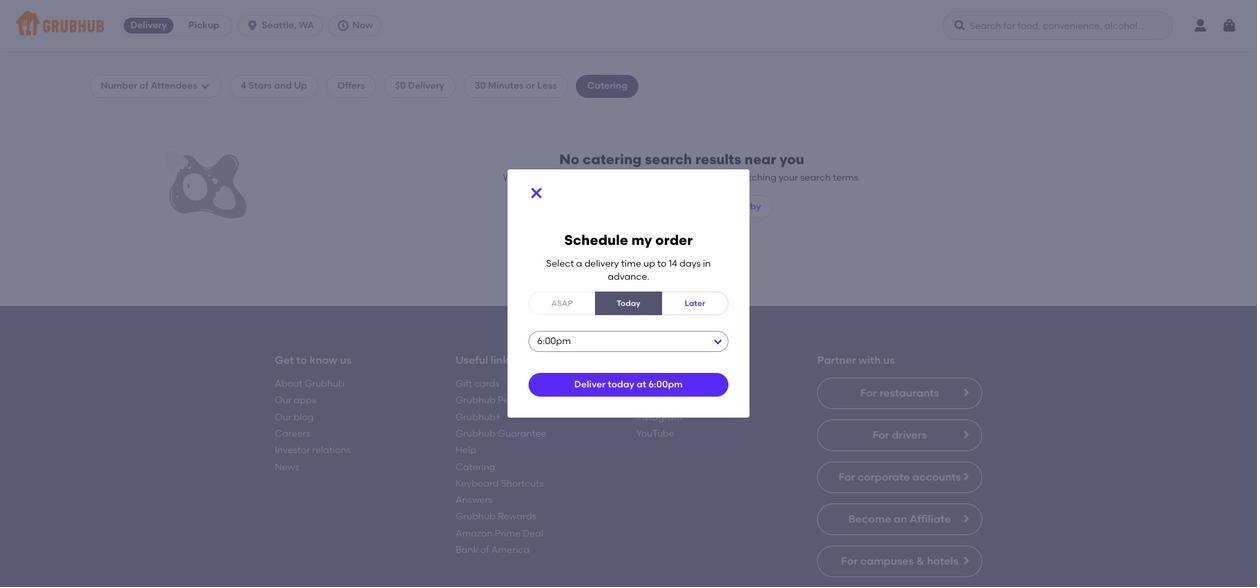 Task type: locate. For each thing, give the bounding box(es) containing it.
for left the drivers
[[873, 429, 889, 442]]

of right number
[[140, 80, 149, 92]]

catering
[[587, 80, 628, 92], [456, 462, 495, 473]]

0 horizontal spatial catering
[[456, 462, 495, 473]]

schedule my order
[[564, 232, 693, 248]]

1 horizontal spatial a
[[576, 258, 582, 270]]

days
[[680, 258, 701, 270]]

asap button
[[529, 292, 596, 316]]

$0 delivery
[[395, 80, 445, 92]]

search up see all catering restaurants nearby
[[645, 151, 692, 167]]

0 vertical spatial restaurants
[[625, 172, 676, 183]]

1 vertical spatial restaurants
[[675, 201, 727, 212]]

us
[[340, 354, 352, 367], [709, 354, 720, 367], [884, 354, 895, 367]]

at
[[637, 380, 646, 391]]

news
[[275, 462, 299, 473]]

1 horizontal spatial to
[[657, 258, 667, 270]]

svg image inside now button
[[337, 19, 350, 32]]

catering right less
[[587, 80, 628, 92]]

a for suggest
[[562, 288, 568, 299]]

our up careers link
[[275, 412, 292, 423]]

up
[[294, 80, 307, 92]]

your down you at top
[[779, 172, 798, 183]]

0 vertical spatial of
[[140, 80, 149, 92]]

your left area
[[689, 172, 708, 183]]

search down you at top
[[800, 172, 831, 183]]

1 horizontal spatial search
[[800, 172, 831, 183]]

for left campuses
[[841, 556, 858, 568]]

near
[[745, 151, 776, 167]]

for campuses & hotels
[[841, 556, 959, 568]]

grubhub down for?
[[694, 288, 734, 299]]

now
[[352, 20, 373, 31]]

what
[[598, 270, 620, 281]]

0 vertical spatial our
[[275, 395, 292, 407]]

investor relations link
[[275, 445, 351, 457]]

to right get
[[296, 354, 307, 367]]

0 horizontal spatial to
[[296, 354, 307, 367]]

later button
[[662, 292, 729, 316]]

a inside button
[[562, 288, 568, 299]]

pickup button
[[176, 15, 232, 36]]

0 horizontal spatial a
[[562, 288, 568, 299]]

delivery inside delivery button
[[131, 20, 167, 31]]

with right connect
[[684, 354, 706, 367]]

0 vertical spatial a
[[576, 258, 582, 270]]

30 minutes or less
[[475, 80, 557, 92]]

all
[[621, 201, 632, 212]]

0 vertical spatial delivery
[[131, 20, 167, 31]]

affiliate
[[910, 514, 951, 526]]

1 horizontal spatial with
[[859, 354, 881, 367]]

get
[[275, 354, 294, 367]]

delivery right $0
[[408, 80, 445, 92]]

2 us from the left
[[709, 354, 720, 367]]

svg image right attendees
[[200, 81, 210, 92]]

1 horizontal spatial delivery
[[408, 80, 445, 92]]

2 your from the left
[[779, 172, 798, 183]]

svg image
[[200, 81, 210, 92], [529, 185, 545, 201]]

0 vertical spatial catering
[[587, 80, 628, 92]]

grubhub guarantee link
[[456, 429, 547, 440]]

of right 'bank'
[[480, 545, 489, 556]]

restaurants down area
[[675, 201, 727, 212]]

our
[[275, 395, 292, 407], [275, 412, 292, 423]]

0 horizontal spatial us
[[340, 354, 352, 367]]

a left new
[[562, 288, 568, 299]]

any
[[567, 172, 583, 183]]

1 vertical spatial to
[[296, 354, 307, 367]]

us up for restaurants
[[884, 354, 895, 367]]

perks
[[498, 395, 522, 407]]

matching
[[733, 172, 777, 183]]

0 vertical spatial svg image
[[200, 81, 210, 92]]

3 us from the left
[[884, 354, 895, 367]]

no
[[559, 151, 580, 167]]

us for connect with us
[[709, 354, 720, 367]]

looking
[[652, 270, 684, 281]]

grubhub+ link
[[456, 412, 501, 423]]

restaurants up the drivers
[[880, 387, 939, 400]]

deliver
[[574, 380, 606, 391]]

us right connect
[[709, 354, 720, 367]]

in up see all catering restaurants nearby
[[679, 172, 686, 183]]

catering right all
[[635, 201, 673, 212]]

rewards
[[498, 512, 536, 523]]

no catering search results near you we didn't find any catering restaurants in your area matching your search terms.
[[503, 151, 861, 183]]

suggest
[[523, 288, 560, 299]]

become an affiliate
[[849, 514, 951, 526]]

1 horizontal spatial us
[[709, 354, 720, 367]]

for down partner with us
[[860, 387, 877, 400]]

guarantee
[[498, 429, 547, 440]]

0 horizontal spatial your
[[689, 172, 708, 183]]

svg image
[[1222, 18, 1238, 34], [246, 19, 259, 32], [337, 19, 350, 32], [954, 19, 967, 32]]

&
[[916, 556, 925, 568]]

0 horizontal spatial in
[[679, 172, 686, 183]]

0 horizontal spatial svg image
[[200, 81, 210, 92]]

a up 'see' on the top of the page
[[576, 258, 582, 270]]

delivery button
[[121, 15, 176, 36]]

0 horizontal spatial delivery
[[131, 20, 167, 31]]

0 horizontal spatial search
[[645, 151, 692, 167]]

1 vertical spatial a
[[562, 288, 568, 299]]

schedule
[[564, 232, 628, 248]]

nearby
[[729, 201, 761, 212]]

seattle,
[[262, 20, 296, 31]]

terms.
[[833, 172, 861, 183]]

2 with from the left
[[859, 354, 881, 367]]

our down about
[[275, 395, 292, 407]]

about grubhub our apps our blog careers investor relations news
[[275, 379, 351, 473]]

0 horizontal spatial with
[[684, 354, 706, 367]]

to
[[657, 258, 667, 270], [296, 354, 307, 367]]

delivery inside no catering search results near you main content
[[408, 80, 445, 92]]

you're
[[623, 270, 649, 281]]

2 vertical spatial restaurants
[[880, 387, 939, 400]]

delivery
[[131, 20, 167, 31], [408, 80, 445, 92]]

1 vertical spatial of
[[480, 545, 489, 556]]

instagram link
[[637, 412, 683, 423]]

attendees
[[151, 80, 197, 92]]

seattle, wa button
[[237, 15, 328, 36]]

1 horizontal spatial in
[[703, 258, 711, 270]]

restaurants up all
[[625, 172, 676, 183]]

see all catering restaurants nearby button
[[591, 195, 772, 219]]

for for for drivers
[[873, 429, 889, 442]]

facebook link
[[637, 379, 681, 390]]

1 horizontal spatial your
[[779, 172, 798, 183]]

bank
[[456, 545, 478, 556]]

us for partner with us
[[884, 354, 895, 367]]

suggest a new catering restaurant for grubhub
[[523, 288, 734, 299]]

1 horizontal spatial svg image
[[529, 185, 545, 201]]

us right know
[[340, 354, 352, 367]]

catering up keyboard
[[456, 462, 495, 473]]

1 with from the left
[[684, 354, 706, 367]]

2 horizontal spatial us
[[884, 354, 895, 367]]

with right partner
[[859, 354, 881, 367]]

1 vertical spatial catering
[[456, 462, 495, 473]]

catering
[[583, 151, 642, 167], [585, 172, 623, 183], [635, 201, 673, 212], [591, 288, 629, 299]]

answers
[[456, 495, 493, 506]]

svg image inside no catering search results near you main content
[[200, 81, 210, 92]]

main navigation navigation
[[0, 0, 1257, 51]]

delivery left pickup
[[131, 20, 167, 31]]

my
[[632, 232, 652, 248]]

catering up any
[[583, 151, 642, 167]]

svg image down 'didn't'
[[529, 185, 545, 201]]

in right days
[[703, 258, 711, 270]]

for for for corporate accounts
[[839, 472, 855, 484]]

a for select
[[576, 258, 582, 270]]

shortcuts
[[501, 479, 544, 490]]

1 vertical spatial delivery
[[408, 80, 445, 92]]

to left 14
[[657, 258, 667, 270]]

1 horizontal spatial catering
[[587, 80, 628, 92]]

don't see what you're looking for?
[[554, 270, 703, 281]]

delivery
[[585, 258, 619, 270]]

grubhub down know
[[305, 379, 345, 390]]

1 vertical spatial our
[[275, 412, 292, 423]]

time
[[621, 258, 641, 270]]

for for for restaurants
[[860, 387, 877, 400]]

new
[[570, 288, 589, 299]]

area
[[710, 172, 731, 183]]

today
[[617, 299, 640, 308]]

a inside select a delivery time up to 14 days in advance.
[[576, 258, 582, 270]]

for left corporate at right
[[839, 472, 855, 484]]

we
[[503, 172, 517, 183]]

deal
[[523, 529, 544, 540]]

partner
[[817, 354, 856, 367]]

of
[[140, 80, 149, 92], [480, 545, 489, 556]]

for for for campuses & hotels
[[841, 556, 858, 568]]

find
[[547, 172, 564, 183]]

0 vertical spatial to
[[657, 258, 667, 270]]

grubhub inside about grubhub our apps our blog careers investor relations news
[[305, 379, 345, 390]]

1 horizontal spatial of
[[480, 545, 489, 556]]

see
[[580, 270, 596, 281]]

0 vertical spatial in
[[679, 172, 686, 183]]

grubhub+
[[456, 412, 501, 423]]

1 vertical spatial in
[[703, 258, 711, 270]]

keyboard
[[456, 479, 499, 490]]



Task type: vqa. For each thing, say whether or not it's contained in the screenshot.
Amazon
yes



Task type: describe. For each thing, give the bounding box(es) containing it.
number
[[101, 80, 137, 92]]

for?
[[686, 270, 703, 281]]

for restaurants
[[860, 387, 939, 400]]

blog
[[294, 412, 314, 423]]

advance.
[[608, 272, 650, 283]]

for corporate accounts link
[[817, 462, 982, 494]]

in inside select a delivery time up to 14 days in advance.
[[703, 258, 711, 270]]

6:00pm
[[649, 380, 683, 391]]

of inside gift cards grubhub perks grubhub+ grubhub guarantee help catering keyboard shortcuts answers grubhub rewards amazon prime deal bank of america
[[480, 545, 489, 556]]

our apps link
[[275, 395, 316, 407]]

to inside no catering search results near you main content
[[296, 354, 307, 367]]

restaurants inside button
[[675, 201, 727, 212]]

get to know us
[[275, 354, 352, 367]]

asap
[[551, 299, 573, 308]]

connect with us
[[637, 354, 720, 367]]

amazon prime deal link
[[456, 529, 544, 540]]

select a delivery time up to 14 days in advance.
[[546, 258, 711, 283]]

today button
[[595, 292, 662, 316]]

accounts
[[913, 472, 961, 484]]

or
[[526, 80, 535, 92]]

in inside no catering search results near you we didn't find any catering restaurants in your area matching your search terms.
[[679, 172, 686, 183]]

careers link
[[275, 429, 310, 440]]

useful
[[456, 354, 488, 367]]

svg image inside seattle, wa button
[[246, 19, 259, 32]]

cards
[[474, 379, 500, 390]]

today
[[608, 380, 634, 391]]

didn't
[[520, 172, 545, 183]]

connect
[[637, 354, 681, 367]]

wa
[[299, 20, 314, 31]]

restaurant
[[631, 288, 678, 299]]

become
[[849, 514, 891, 526]]

grubhub down the grubhub+ link at the left of page
[[456, 429, 496, 440]]

0 vertical spatial search
[[645, 151, 692, 167]]

for campuses & hotels link
[[817, 547, 982, 578]]

30
[[475, 80, 486, 92]]

america
[[491, 545, 530, 556]]

1 our from the top
[[275, 395, 292, 407]]

for corporate accounts
[[839, 472, 961, 484]]

later
[[685, 299, 705, 308]]

investor
[[275, 445, 310, 457]]

1 vertical spatial svg image
[[529, 185, 545, 201]]

youtube
[[637, 429, 675, 440]]

catering right any
[[585, 172, 623, 183]]

campuses
[[860, 556, 914, 568]]

no catering search results near you main content
[[0, 51, 1257, 588]]

offers
[[337, 80, 365, 92]]

1 your from the left
[[689, 172, 708, 183]]

our blog link
[[275, 412, 314, 423]]

become an affiliate link
[[817, 504, 982, 536]]

stars
[[249, 80, 272, 92]]

up
[[644, 258, 655, 270]]

gift cards grubhub perks grubhub+ grubhub guarantee help catering keyboard shortcuts answers grubhub rewards amazon prime deal bank of america
[[456, 379, 547, 556]]

results
[[696, 151, 741, 167]]

for drivers link
[[817, 420, 982, 452]]

prime
[[495, 529, 521, 540]]

see
[[603, 201, 619, 212]]

restaurants inside no catering search results near you we didn't find any catering restaurants in your area matching your search terms.
[[625, 172, 676, 183]]

careers
[[275, 429, 310, 440]]

suggest a new catering restaurant for grubhub button
[[517, 282, 740, 306]]

grubhub rewards link
[[456, 512, 536, 523]]

now button
[[328, 15, 387, 36]]

partner with us
[[817, 354, 895, 367]]

links
[[491, 354, 514, 367]]

catering inside gift cards grubhub perks grubhub+ grubhub guarantee help catering keyboard shortcuts answers grubhub rewards amazon prime deal bank of america
[[456, 462, 495, 473]]

deliver today at 6:00pm button
[[529, 374, 729, 397]]

2 our from the top
[[275, 412, 292, 423]]

see all catering restaurants nearby
[[603, 201, 761, 212]]

about
[[275, 379, 302, 390]]

order
[[656, 232, 693, 248]]

deliver today at 6:00pm
[[574, 380, 683, 391]]

to inside select a delivery time up to 14 days in advance.
[[657, 258, 667, 270]]

you
[[780, 151, 804, 167]]

corporate
[[858, 472, 910, 484]]

gift
[[456, 379, 472, 390]]

1 us from the left
[[340, 354, 352, 367]]

apps
[[294, 395, 316, 407]]

catering down what
[[591, 288, 629, 299]]

instagram
[[637, 412, 683, 423]]

with for connect
[[684, 354, 706, 367]]

bank of america link
[[456, 545, 530, 556]]

grubhub down gift cards link
[[456, 395, 496, 407]]

twitter link
[[637, 395, 667, 407]]

youtube link
[[637, 429, 675, 440]]

for drivers
[[873, 429, 927, 442]]

hotels
[[927, 556, 959, 568]]

help link
[[456, 445, 476, 457]]

grubhub inside button
[[694, 288, 734, 299]]

with for partner
[[859, 354, 881, 367]]

gift cards link
[[456, 379, 500, 390]]

pickup
[[188, 20, 219, 31]]

don't
[[554, 270, 578, 281]]

news link
[[275, 462, 299, 473]]

keyboard shortcuts link
[[456, 479, 544, 490]]

1 vertical spatial search
[[800, 172, 831, 183]]

$0
[[395, 80, 406, 92]]

4
[[241, 80, 246, 92]]

grubhub down the answers link
[[456, 512, 496, 523]]

0 horizontal spatial of
[[140, 80, 149, 92]]



